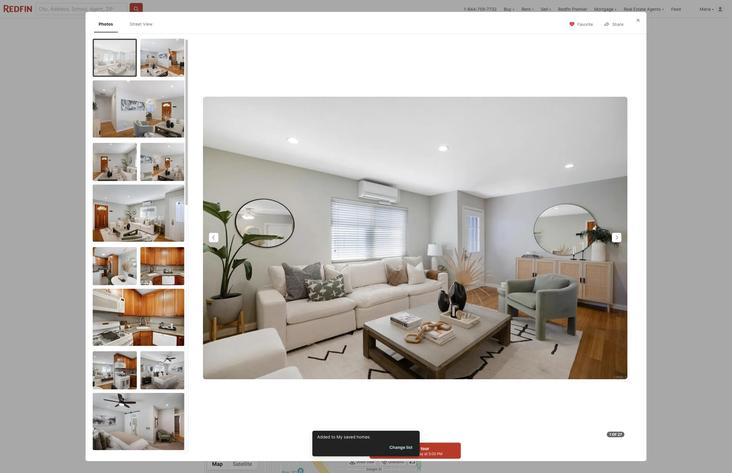 Task type: describe. For each thing, give the bounding box(es) containing it.
the left turf in the right of the page
[[396, 322, 404, 328]]

landscaping
[[204, 329, 231, 335]]

759-
[[478, 6, 487, 11]]

submit search image
[[133, 6, 139, 12]]

2 inside 2 baths
[[311, 223, 315, 231]]

garage inside welcome to this charming and beautifully maintained home located west of the 805 in the heart of san diego's vibrant north park neighborhood. this delightful residence offers a perfect blend of modern updates and classic character, creating an inviting and comfortable living space. the home offers three well-appointed bedrooms, each providing a peaceful retreat and ductless mini splits. the primary bedroom features an ensuite bathroom, offering convenience and privacy. step outside to the private side yard oasis, perfect for entertaining or simply enjoying the beautiful san diego weather. the spacious yard is ideal for al fresco dining, while the turf landscaping and gazebo creates a serene atmosphere. not to mention a one car garage with laundry hook ups along with 2 additional parking spots in front, makes this the best priced home in north park! come see it today!
[[386, 329, 402, 335]]

0 horizontal spatial garage
[[330, 331, 346, 337]]

2 vertical spatial san
[[234, 322, 242, 328]]

1 vertical spatial an
[[299, 307, 305, 313]]

1980
[[231, 344, 242, 350]]

peaceful
[[345, 300, 364, 306]]

1 vertical spatial 92104
[[494, 294, 504, 298]]

2 inside welcome to this charming and beautifully maintained home located west of the 805 in the heart of san diego's vibrant north park neighborhood. this delightful residence offers a perfect blend of modern updates and classic character, creating an inviting and comfortable living space. the home offers three well-appointed bedrooms, each providing a peaceful retreat and ductless mini splits. the primary bedroom features an ensuite bathroom, offering convenience and privacy. step outside to the private side yard oasis, perfect for entertaining or simply enjoying the beautiful san diego weather. the spacious yard is ideal for al fresco dining, while the turf landscaping and gazebo creates a serene atmosphere. not to mention a one car garage with laundry hook ups along with 2 additional parking spots in front, makes this the best priced home in north park! come see it today!
[[269, 336, 272, 342]]

fee
[[371, 344, 378, 350]]

3,100
[[215, 358, 227, 364]]

start an offer button
[[431, 321, 524, 335]]

1 vertical spatial with
[[403, 329, 413, 335]]

0 vertical spatial for
[[338, 315, 345, 320]]

8175
[[507, 344, 519, 350]]

map region
[[156, 444, 461, 474]]

3523 nile st , san diego , ca 92104
[[204, 209, 283, 215]]

25
[[472, 216, 483, 226]]

retreat
[[366, 300, 381, 306]]

active link
[[234, 198, 248, 203]]

diego inside welcome to this charming and beautifully maintained home located west of the 805 in the heart of san diego's vibrant north park neighborhood. this delightful residence offers a perfect blend of modern updates and classic character, creating an inviting and comfortable living space. the home offers three well-appointed bedrooms, each providing a peaceful retreat and ductless mini splits. the primary bedroom features an ensuite bathroom, offering convenience and privacy. step outside to the private side yard oasis, perfect for entertaining or simply enjoying the beautiful san diego weather. the spacious yard is ideal for al fresco dining, while the turf landscaping and gazebo creates a serene atmosphere. not to mention a one car garage with laundry hook ups along with 2 additional parking spots in front, makes this the best priced home in north park! come see it today!
[[244, 322, 257, 328]]

a up anytime in the right of the page
[[465, 278, 467, 283]]

ductless
[[392, 300, 411, 306]]

beautifully
[[274, 279, 297, 285]]

wednesday
[[466, 210, 488, 215]]

0 vertical spatial street view button
[[209, 173, 251, 185]]

days inside in the last 30 days
[[457, 299, 465, 304]]

0 vertical spatial with
[[457, 278, 464, 283]]

change list
[[390, 446, 413, 451]]

2 baths
[[311, 223, 324, 238]]

2 horizontal spatial street view
[[357, 461, 374, 465]]

5 tab from the left
[[369, 19, 398, 34]]

0 horizontal spatial yard
[[295, 315, 305, 320]]

directions button
[[381, 459, 406, 467]]

1 horizontal spatial sq
[[348, 317, 354, 323]]

lot
[[240, 358, 246, 364]]

on redfin link
[[231, 317, 253, 323]]

single-
[[215, 331, 231, 337]]

1 horizontal spatial north
[[255, 286, 268, 292]]

person
[[456, 246, 468, 251]]

sq
[[339, 232, 345, 238]]

tour for schedule tour
[[484, 265, 493, 271]]

dre
[[264, 377, 273, 383]]

see
[[251, 343, 259, 349]]

1 vertical spatial street view
[[222, 177, 246, 182]]

photos tab
[[94, 17, 118, 31]]

(619)
[[483, 344, 495, 350]]

27 photos button
[[480, 173, 519, 185]]

offering
[[348, 307, 366, 313]]

well-
[[246, 300, 257, 306]]

next
[[388, 452, 396, 457]]

the down bedroom
[[259, 315, 266, 320]]

02120330
[[278, 377, 301, 383]]

0 horizontal spatial •
[[260, 377, 263, 383]]

ask a question
[[437, 344, 471, 350]]

pre-
[[243, 232, 252, 237]]

inviting
[[325, 293, 341, 299]]

27 photos
[[494, 177, 514, 182]]

and down ductless
[[397, 307, 406, 313]]

not
[[329, 329, 337, 335]]

oct for 26
[[503, 227, 511, 231]]

about this home
[[204, 260, 260, 268]]

3 tab from the left
[[276, 19, 321, 34]]

a left one
[[364, 329, 367, 335]]

and up ups
[[233, 329, 241, 335]]

tour for schedule tour next available: today at 5:00 pm
[[421, 447, 430, 452]]

0 vertical spatial the
[[411, 293, 419, 299]]

makes
[[347, 336, 362, 342]]

this down one
[[363, 336, 371, 342]]

list box containing tour in person
[[431, 241, 524, 257]]

list
[[407, 446, 413, 451]]

spots
[[315, 336, 327, 342]]

view inside tab
[[143, 21, 153, 26]]

est.
[[204, 232, 212, 237]]

ups
[[235, 336, 243, 342]]

an inside button
[[475, 325, 480, 331]]

parking
[[297, 336, 313, 342]]

pm
[[437, 452, 443, 457]]

change list button
[[387, 443, 415, 454]]

the left heart
[[399, 279, 406, 285]]

in the last 30 days
[[444, 294, 516, 304]]

1 vertical spatial the
[[229, 307, 238, 313]]

feed
[[672, 6, 681, 11]]

approved
[[252, 232, 271, 237]]

the down privacy.
[[204, 322, 212, 328]]

tour for tour via video chat
[[486, 246, 494, 251]]

1 vertical spatial offers
[[218, 300, 231, 306]]

it's
[[431, 284, 435, 288]]

side
[[284, 315, 294, 320]]

more times link
[[331, 426, 357, 432]]

thursday 26 oct
[[497, 210, 516, 231]]

2 , from the left
[[258, 209, 260, 215]]

0 horizontal spatial perfect
[[321, 315, 337, 320]]

listed by nicole gilberts • dre # 02120330 • exp realty of southern calif.
[[204, 377, 371, 383]]

0 horizontal spatial north
[[209, 343, 222, 349]]

4 tab from the left
[[321, 19, 369, 34]]

1 horizontal spatial the
[[279, 322, 288, 328]]

times
[[344, 426, 357, 432]]

in inside tour in person option
[[452, 246, 455, 251]]

1 horizontal spatial 27
[[618, 433, 622, 438]]

1 horizontal spatial perfect
[[390, 286, 407, 292]]

satellite
[[233, 462, 252, 468]]

for
[[210, 198, 218, 203]]

map entry image
[[382, 197, 421, 237]]

built in 1980
[[215, 344, 242, 350]]

tab list inside dialog
[[93, 15, 163, 33]]

(619) 374-8175 link
[[483, 344, 519, 350]]

street view tab
[[125, 17, 157, 31]]

per
[[339, 317, 347, 323]]

a up bathroom,
[[341, 300, 344, 306]]

ft
[[347, 232, 351, 238]]

ask a question link
[[437, 344, 471, 350]]

8:00 pm • more times
[[303, 425, 357, 432]]

this up 'free,'
[[439, 278, 445, 283]]

1 garage spaces (3 total)
[[326, 331, 382, 337]]

the left 805
[[375, 279, 382, 285]]

question
[[450, 344, 471, 350]]

(619) 374-8175
[[483, 344, 519, 350]]

a up the additional
[[279, 329, 281, 335]]

atmosphere.
[[299, 329, 328, 335]]

redfin up last
[[444, 294, 455, 298]]

3,100 sq ft lot
[[215, 358, 246, 364]]

at
[[425, 452, 428, 457]]

home up the delightful
[[325, 279, 337, 285]]

3523 nile st image
[[203, 97, 628, 380]]

to up the front,
[[338, 329, 343, 335]]

bedroom
[[258, 307, 278, 313]]

2 vertical spatial view
[[367, 461, 374, 465]]

1 horizontal spatial ft
[[355, 317, 358, 323]]

street for the bottom street view button
[[357, 461, 366, 465]]

schedule for schedule tour
[[461, 265, 483, 271]]

mini
[[204, 307, 213, 313]]

baths
[[311, 232, 324, 238]]

4 days on redfin
[[215, 317, 253, 323]]

start an offer
[[462, 325, 492, 331]]

today!
[[265, 343, 279, 349]]

welcome
[[204, 279, 225, 285]]

ask
[[437, 344, 446, 350]]

1 for 1 garage spaces (3 total)
[[326, 331, 329, 337]]

wednesday 25 oct
[[466, 210, 488, 231]]

tour this home with a redfin agent.
[[431, 278, 490, 283]]



Task type: locate. For each thing, give the bounding box(es) containing it.
tab list containing photos
[[93, 15, 163, 33]]

tour left person
[[443, 246, 451, 251]]

offers up splits. at the bottom of the page
[[218, 300, 231, 306]]

home up "mini"
[[204, 300, 217, 306]]

san right "st"
[[235, 209, 244, 215]]

an down this
[[318, 293, 324, 299]]

tour left via
[[486, 246, 494, 251]]

home up the "cancel"
[[446, 278, 456, 283]]

perfect up 'ideal'
[[321, 315, 337, 320]]

updates
[[229, 293, 247, 299]]

tab
[[204, 19, 244, 34], [244, 19, 276, 34], [276, 19, 321, 34], [321, 19, 369, 34], [369, 19, 398, 34]]

0 vertical spatial sq
[[348, 317, 354, 323]]

to inside alert
[[332, 435, 336, 440]]

2 up "baths"
[[311, 223, 315, 231]]

1 horizontal spatial 1
[[610, 433, 612, 438]]

1 vertical spatial perfect
[[321, 315, 337, 320]]

the down one
[[373, 336, 380, 342]]

for left al
[[339, 322, 345, 328]]

providing
[[319, 300, 340, 306]]

1 horizontal spatial with
[[403, 329, 413, 335]]

sq right 3,100
[[228, 358, 234, 364]]

tour for tour this home with a redfin agent.
[[431, 278, 438, 283]]

privacy.
[[204, 315, 222, 320]]

$899,900
[[204, 223, 238, 231]]

City, Address, School, Agent, ZIP search field
[[35, 3, 127, 15]]

gilberts
[[242, 377, 259, 383]]

1,128 sq ft
[[339, 223, 356, 238]]

tour in person option
[[431, 241, 474, 257]]

1 vertical spatial north
[[209, 343, 222, 349]]

to left my
[[332, 435, 336, 440]]

creates
[[260, 329, 277, 335]]

dialog containing photos
[[86, 12, 647, 464]]

buyer's agent fee link
[[339, 344, 378, 350]]

0 horizontal spatial days
[[219, 317, 230, 323]]

street view up "-"
[[222, 177, 246, 182]]

1 horizontal spatial tour
[[442, 197, 455, 205]]

street
[[130, 21, 142, 26], [222, 177, 235, 182], [357, 461, 366, 465]]

1 vertical spatial street
[[222, 177, 235, 182]]

and up peaceful at the bottom left of the page
[[343, 293, 351, 299]]

0 horizontal spatial view
[[143, 21, 153, 26]]

character,
[[275, 293, 297, 299]]

redfin inside button
[[559, 6, 571, 11]]

in inside in the last 30 days
[[505, 294, 508, 298]]

the down side
[[279, 322, 288, 328]]

street view down submit search icon
[[130, 21, 153, 26]]

oct inside wednesday 25 oct
[[473, 227, 481, 231]]

north down the laundry
[[209, 343, 222, 349]]

go
[[431, 197, 440, 205]]

a up living in the bottom of the page
[[386, 286, 389, 292]]

tour for tour in person
[[443, 246, 451, 251]]

photos
[[500, 177, 514, 182]]

8:00
[[303, 426, 314, 432]]

enjoying
[[396, 315, 415, 320]]

2 horizontal spatial oct
[[503, 227, 511, 231]]

perfect
[[390, 286, 407, 292], [321, 315, 337, 320]]

0 vertical spatial ft
[[355, 317, 358, 323]]

$6,615
[[213, 232, 226, 237]]

home
[[471, 197, 490, 205], [241, 260, 260, 268], [446, 278, 456, 283], [325, 279, 337, 285], [204, 300, 217, 306], [408, 336, 421, 342]]

1 oct from the left
[[444, 227, 451, 231]]

0 horizontal spatial street
[[130, 21, 142, 26]]

1 horizontal spatial ,
[[258, 209, 260, 215]]

1 vertical spatial days
[[219, 317, 230, 323]]

1 vertical spatial view
[[236, 177, 246, 182]]

805
[[384, 279, 392, 285]]

san down welcome
[[210, 286, 219, 292]]

photos
[[99, 21, 113, 26]]

redfin left premier
[[559, 6, 571, 11]]

start
[[462, 325, 473, 331]]

• left dre
[[260, 377, 263, 383]]

schedule up tour this home with a redfin agent. on the right bottom of page
[[461, 265, 483, 271]]

4
[[215, 317, 218, 323]]

oct for 24
[[444, 227, 451, 231]]

0 horizontal spatial with
[[258, 336, 268, 342]]

feed button
[[668, 0, 697, 18]]

al
[[346, 322, 350, 328]]

tour up it's in the bottom right of the page
[[431, 278, 438, 283]]

0 horizontal spatial schedule
[[401, 447, 420, 452]]

beds
[[285, 232, 297, 238]]

oct down 24
[[444, 227, 451, 231]]

yard up spacious on the left
[[295, 315, 305, 320]]

1 vertical spatial diego
[[244, 322, 257, 328]]

schedule inside button
[[461, 265, 483, 271]]

three
[[233, 300, 245, 306]]

added
[[317, 435, 330, 440]]

next image
[[517, 216, 526, 226]]

oct inside tuesday 24 oct
[[444, 227, 451, 231]]

tour up "agent."
[[484, 265, 493, 271]]

tour inside button
[[484, 265, 493, 271]]

oct down 25
[[473, 227, 481, 231]]

0 vertical spatial 27
[[494, 177, 499, 182]]

via
[[495, 246, 500, 251]]

added to my saved homes
[[317, 435, 370, 440]]

oct
[[444, 227, 451, 231], [473, 227, 481, 231], [503, 227, 511, 231]]

1 vertical spatial yard
[[310, 322, 320, 328]]

(3
[[364, 331, 369, 337]]

0 horizontal spatial tour
[[431, 278, 438, 283]]

1 for 1 of 27
[[610, 433, 612, 438]]

living
[[381, 293, 393, 299]]

0 vertical spatial street view
[[130, 21, 153, 26]]

0 vertical spatial 2
[[311, 223, 315, 231]]

san down 'outside' on the left bottom of the page
[[234, 322, 242, 328]]

or
[[375, 315, 379, 320]]

0 horizontal spatial tab list
[[93, 15, 163, 33]]

1 horizontal spatial tab list
[[204, 18, 402, 34]]

outside
[[235, 315, 252, 320]]

get
[[235, 232, 242, 237]]

schedule inside the schedule tour next available: today at 5:00 pm
[[401, 447, 420, 452]]

with down turf in the right of the page
[[403, 329, 413, 335]]

2 horizontal spatial tour
[[484, 265, 493, 271]]

1 vertical spatial schedule
[[401, 447, 420, 452]]

and up park
[[264, 279, 272, 285]]

None button
[[434, 207, 461, 235], [464, 207, 491, 235], [493, 207, 520, 235], [434, 207, 461, 235], [464, 207, 491, 235], [493, 207, 520, 235]]

a right ask
[[447, 344, 449, 350]]

2 oct from the left
[[473, 227, 481, 231]]

schedule tour button
[[431, 261, 524, 276]]

street up for sale - active
[[222, 177, 235, 182]]

the inside in the last 30 days
[[509, 294, 515, 298]]

the down three
[[229, 307, 238, 313]]

menu bar containing map
[[207, 459, 257, 471]]

0 horizontal spatial tour
[[421, 447, 430, 452]]

with
[[457, 278, 464, 283], [403, 329, 413, 335], [258, 336, 268, 342]]

redfin up anytime in the right of the page
[[468, 278, 479, 283]]

ideal
[[327, 322, 337, 328]]

0 vertical spatial days
[[457, 299, 465, 304]]

0 horizontal spatial the
[[229, 307, 238, 313]]

while
[[383, 322, 395, 328]]

92104 right the ca
[[269, 209, 283, 215]]

0 vertical spatial diego
[[245, 209, 258, 215]]

perfect up space.
[[390, 286, 407, 292]]

2 horizontal spatial an
[[475, 325, 480, 331]]

menu bar
[[207, 459, 257, 471]]

1 vertical spatial tour
[[484, 265, 493, 271]]

1 inside dialog
[[610, 433, 612, 438]]

schedule for schedule tour next available: today at 5:00 pm
[[401, 447, 420, 452]]

1 vertical spatial san
[[210, 286, 219, 292]]

and up well-
[[248, 293, 257, 299]]

1 vertical spatial for
[[339, 322, 345, 328]]

comfortable
[[353, 293, 380, 299]]

yard up atmosphere. at left bottom
[[310, 322, 320, 328]]

alert containing added to my saved homes
[[313, 431, 420, 457]]

0 vertical spatial north
[[255, 286, 268, 292]]

1 horizontal spatial 92104
[[494, 294, 504, 298]]

heart
[[408, 279, 420, 285]]

street for top street view button
[[222, 177, 235, 182]]

with up anytime in the right of the page
[[457, 278, 464, 283]]

an down bedrooms,
[[299, 307, 305, 313]]

family
[[231, 331, 244, 337]]

it
[[261, 343, 263, 349]]

tour up tuesday
[[442, 197, 455, 205]]

1 vertical spatial 27
[[618, 433, 622, 438]]

92104 right the tours
[[494, 294, 504, 298]]

the right the tours
[[509, 294, 515, 298]]

convenience
[[367, 307, 396, 313]]

2 vertical spatial an
[[475, 325, 480, 331]]

this up wednesday at the top right of page
[[457, 197, 470, 205]]

ft left lot
[[235, 358, 238, 364]]

1 vertical spatial ft
[[235, 358, 238, 364]]

2 horizontal spatial •
[[326, 425, 328, 431]]

days down the agents
[[457, 299, 465, 304]]

hook
[[222, 336, 233, 342]]

street view inside street view tab
[[130, 21, 153, 26]]

0 vertical spatial perfect
[[390, 286, 407, 292]]

2 vertical spatial street view
[[357, 461, 374, 465]]

1 horizontal spatial •
[[302, 377, 304, 383]]

1 horizontal spatial view
[[236, 177, 246, 182]]

0 horizontal spatial offers
[[218, 300, 231, 306]]

1 horizontal spatial schedule
[[461, 265, 483, 271]]

0 vertical spatial san
[[235, 209, 244, 215]]

2 horizontal spatial tour
[[486, 246, 494, 251]]

saved
[[344, 435, 356, 440]]

north up classic
[[255, 286, 268, 292]]

0 vertical spatial yard
[[295, 315, 305, 320]]

tour inside tour via video chat option
[[486, 246, 494, 251]]

0 horizontal spatial street view
[[130, 21, 153, 26]]

primary
[[239, 307, 256, 313]]

374-
[[496, 344, 507, 350]]

days right "4"
[[219, 317, 230, 323]]

tab list
[[93, 15, 163, 33], [204, 18, 402, 34]]

street view button up for sale - active
[[209, 173, 251, 185]]

1,128
[[339, 223, 356, 231]]

• right pm
[[326, 425, 328, 431]]

for
[[338, 315, 345, 320], [339, 322, 345, 328]]

favorite
[[578, 22, 593, 27]]

this up diego's
[[232, 279, 240, 285]]

0 vertical spatial 92104
[[269, 209, 283, 215]]

0 vertical spatial tour
[[442, 197, 455, 205]]

mention
[[344, 329, 363, 335]]

garage
[[386, 329, 402, 335], [330, 331, 346, 337]]

home right priced
[[408, 336, 421, 342]]

this right the about
[[226, 260, 239, 268]]

about
[[204, 260, 225, 268]]

0 horizontal spatial 92104
[[269, 209, 283, 215]]

tour via video chat option
[[474, 241, 524, 257]]

blend
[[408, 286, 421, 292]]

diego left the ca
[[245, 209, 258, 215]]

• left exp
[[302, 377, 304, 383]]

0 horizontal spatial 27
[[494, 177, 499, 182]]

free,
[[436, 284, 444, 288]]

schedule tour next available: today at 5:00 pm
[[388, 447, 443, 457]]

home up wednesday at the top right of page
[[471, 197, 490, 205]]

sq
[[348, 317, 354, 323], [228, 358, 234, 364]]

1 , from the left
[[233, 209, 234, 215]]

features
[[279, 307, 298, 313]]

ft down offering
[[355, 317, 358, 323]]

san
[[235, 209, 244, 215], [210, 286, 219, 292], [234, 322, 242, 328]]

0 vertical spatial schedule
[[461, 265, 483, 271]]

0 horizontal spatial street view button
[[209, 173, 251, 185]]

park
[[269, 286, 279, 292]]

tour for go tour this home
[[442, 197, 455, 205]]

, left the ca
[[258, 209, 260, 215]]

entertaining
[[346, 315, 373, 320]]

tour inside the schedule tour next available: today at 5:00 pm
[[421, 447, 430, 452]]

with up 'it'
[[258, 336, 268, 342]]

street inside tab
[[130, 21, 142, 26]]

homes
[[357, 435, 370, 440]]

oct for 25
[[473, 227, 481, 231]]

each
[[306, 300, 317, 306]]

to
[[226, 279, 231, 285], [253, 315, 257, 320], [338, 329, 343, 335], [332, 435, 336, 440]]

tour up the at
[[421, 447, 430, 452]]

to down primary
[[253, 315, 257, 320]]

0 horizontal spatial ,
[[233, 209, 234, 215]]

1 vertical spatial sq
[[228, 358, 234, 364]]

0 horizontal spatial ft
[[235, 358, 238, 364]]

2 up today!
[[269, 336, 272, 342]]

sq right per
[[348, 317, 354, 323]]

map button
[[207, 459, 228, 471]]

2 vertical spatial tour
[[421, 447, 430, 452]]

redfin agents led 19 tours in 92104
[[444, 294, 504, 298]]

car
[[378, 329, 385, 335]]

0 horizontal spatial 1
[[326, 331, 329, 337]]

chat
[[511, 246, 518, 251]]

for down bathroom,
[[338, 315, 345, 320]]

an left offer
[[475, 325, 480, 331]]

image image
[[140, 39, 184, 77], [94, 40, 136, 76], [93, 81, 184, 138], [93, 143, 137, 181], [140, 143, 184, 181], [93, 185, 184, 242], [93, 248, 137, 286], [140, 248, 184, 286], [93, 289, 184, 347], [93, 352, 137, 390], [140, 352, 184, 390], [93, 394, 184, 451]]

schedule
[[461, 265, 483, 271], [401, 447, 420, 452]]

list box
[[431, 241, 524, 257]]

1 vertical spatial street view button
[[348, 459, 376, 467]]

1 vertical spatial 2
[[269, 336, 272, 342]]

street view down homes
[[357, 461, 374, 465]]

1 horizontal spatial street
[[222, 177, 235, 182]]

realty
[[317, 377, 331, 383]]

the
[[375, 279, 382, 285], [399, 279, 406, 285], [509, 294, 515, 298], [259, 315, 266, 320], [204, 322, 212, 328], [396, 322, 404, 328], [373, 336, 380, 342]]

0 horizontal spatial sq
[[228, 358, 234, 364]]

oct down "26"
[[503, 227, 511, 231]]

diego up gazebo
[[244, 322, 257, 328]]

dialog
[[86, 12, 647, 464]]

1 tab from the left
[[204, 19, 244, 34]]

alert
[[313, 431, 420, 457]]

0 vertical spatial an
[[318, 293, 324, 299]]

1 horizontal spatial offers
[[372, 286, 385, 292]]

turf
[[405, 322, 413, 328]]

diego
[[245, 209, 258, 215], [244, 322, 257, 328]]

2 horizontal spatial view
[[367, 461, 374, 465]]

street view button down homes
[[348, 459, 376, 467]]

3 oct from the left
[[503, 227, 511, 231]]

1 horizontal spatial street view button
[[348, 459, 376, 467]]

home up charming
[[241, 260, 260, 268]]

1 vertical spatial 1
[[610, 433, 612, 438]]

1 horizontal spatial days
[[457, 299, 465, 304]]

1 horizontal spatial an
[[318, 293, 324, 299]]

the down blend
[[411, 293, 419, 299]]

neighborhood.
[[281, 286, 314, 292]]

• inside '8:00 pm • more times'
[[326, 425, 328, 431]]

street down homes
[[357, 461, 366, 465]]

premier
[[572, 6, 588, 11]]

, right the "nile"
[[233, 209, 234, 215]]

2 tab from the left
[[244, 19, 276, 34]]

#
[[275, 377, 278, 383]]

video
[[501, 246, 510, 251]]

3523 nile st, san diego, ca 92104 image
[[204, 35, 428, 190], [431, 35, 524, 111], [431, 114, 524, 190]]

tour inside tour in person option
[[443, 246, 451, 251]]

offers up living in the bottom of the page
[[372, 286, 385, 292]]

27 inside button
[[494, 177, 499, 182]]

1 horizontal spatial street view
[[222, 177, 246, 182]]

1 horizontal spatial garage
[[386, 329, 402, 335]]

2 horizontal spatial the
[[411, 293, 419, 299]]

garage down 'ideal'
[[330, 331, 346, 337]]

tuesday
[[440, 210, 456, 215]]

to up diego's
[[226, 279, 231, 285]]

0 vertical spatial offers
[[372, 286, 385, 292]]

creating
[[299, 293, 317, 299]]

and down living in the bottom of the page
[[382, 300, 391, 306]]

0 horizontal spatial an
[[299, 307, 305, 313]]

schedule up available:
[[401, 447, 420, 452]]

laundry
[[204, 336, 221, 342]]

oct inside thursday 26 oct
[[503, 227, 511, 231]]

30
[[451, 299, 456, 304]]

7732
[[487, 6, 497, 11]]

garage down while
[[386, 329, 402, 335]]

0 horizontal spatial oct
[[444, 227, 451, 231]]

street down submit search icon
[[130, 21, 142, 26]]

redfin down primary
[[238, 317, 253, 323]]

serene
[[283, 329, 298, 335]]



Task type: vqa. For each thing, say whether or not it's contained in the screenshot.
the Barbara
no



